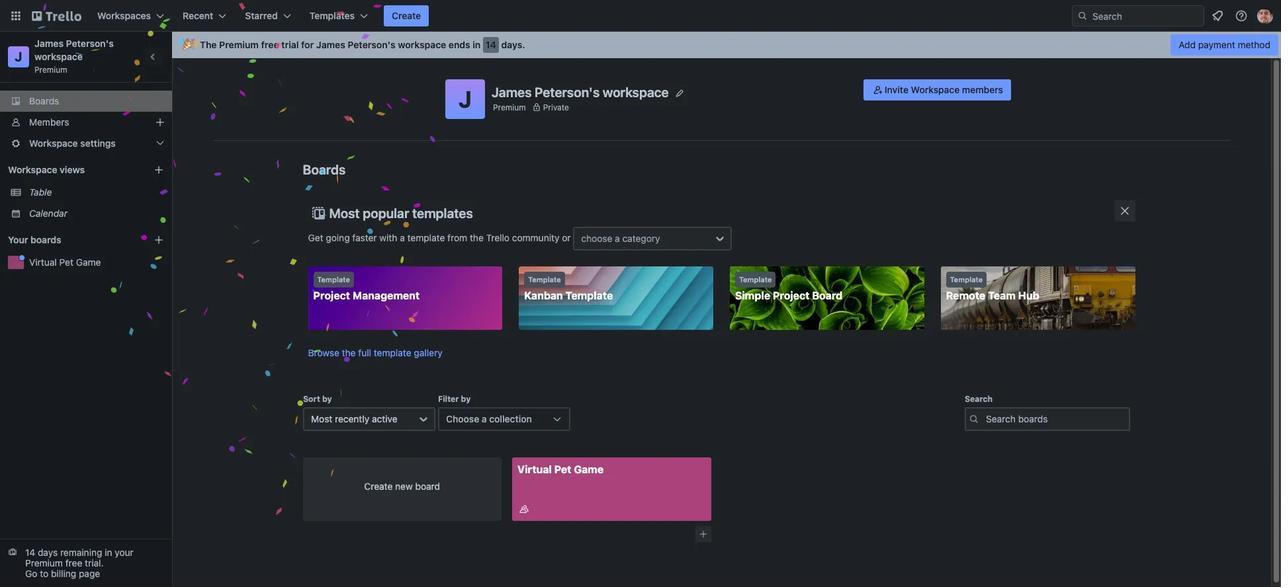 Task type: describe. For each thing, give the bounding box(es) containing it.
filter by
[[438, 394, 470, 404]]

j for j link at the top of page
[[15, 49, 22, 64]]

choose a collection button
[[438, 408, 570, 432]]

invite
[[885, 84, 909, 95]]

board
[[812, 290, 843, 302]]

0 vertical spatial boards
[[29, 95, 59, 107]]

workspace navigation collapse icon image
[[144, 48, 163, 66]]

free inside '14 days remaining in your premium free trial. go to billing page'
[[65, 558, 82, 569]]

open information menu image
[[1235, 9, 1248, 23]]

payment
[[1198, 39, 1235, 50]]

add
[[1179, 39, 1196, 50]]

get going faster with a template from the trello community or
[[308, 232, 573, 243]]

james peterson's workspace premium
[[34, 38, 116, 75]]

1 vertical spatial template
[[374, 347, 411, 359]]

community
[[512, 232, 560, 243]]

template project management
[[313, 275, 420, 302]]

simple
[[735, 290, 770, 302]]

new
[[395, 481, 413, 492]]

workspace inside button
[[911, 84, 960, 95]]

going
[[326, 232, 350, 243]]

go to billing page link
[[25, 569, 100, 580]]

workspace for james peterson's workspace premium
[[34, 51, 83, 62]]

choose a category
[[581, 233, 660, 244]]

popular
[[363, 206, 409, 221]]

0 horizontal spatial virtual
[[29, 257, 57, 268]]

get
[[308, 232, 323, 243]]

add board image
[[154, 235, 164, 246]]

browse the full template gallery
[[308, 347, 443, 359]]

template for remote
[[950, 275, 983, 284]]

1 horizontal spatial peterson's
[[348, 39, 396, 50]]

workspaces
[[97, 10, 151, 21]]

template kanban template
[[524, 275, 613, 302]]

project inside template project management
[[313, 290, 350, 302]]

1 vertical spatial boards
[[303, 162, 346, 177]]

14 days remaining in your premium free trial. go to billing page
[[25, 547, 134, 580]]

members
[[29, 116, 69, 128]]

ends
[[449, 39, 470, 50]]

add payment method
[[1179, 39, 1271, 50]]

invite workspace members
[[885, 84, 1003, 95]]

active
[[372, 414, 397, 425]]

table
[[29, 187, 52, 198]]

template for simple
[[739, 275, 772, 284]]

0 vertical spatial workspace
[[398, 39, 446, 50]]

a for choose a collection
[[481, 414, 487, 425]]

0 vertical spatial in
[[473, 39, 481, 50]]

members
[[962, 84, 1003, 95]]

1 vertical spatial sm image
[[518, 503, 531, 516]]

0 horizontal spatial pet
[[59, 257, 73, 268]]

workspace for james peterson's workspace
[[603, 84, 669, 100]]

members link
[[0, 112, 172, 133]]

template for kanban
[[528, 275, 561, 284]]

templates
[[310, 10, 355, 21]]

boards link
[[0, 91, 172, 112]]

workspace settings
[[29, 138, 116, 149]]

add payment method link
[[1171, 34, 1279, 56]]

workspace views
[[8, 164, 85, 175]]

🎉
[[183, 39, 195, 50]]

0 notifications image
[[1210, 8, 1226, 24]]

Search text field
[[965, 408, 1130, 432]]

sm image inside invite workspace members button
[[872, 83, 885, 97]]

premium inside james peterson's workspace premium
[[34, 65, 67, 75]]

by for sort by
[[322, 394, 332, 404]]

most popular templates
[[329, 206, 473, 221]]

trial.
[[85, 558, 104, 569]]

settings
[[80, 138, 116, 149]]

page
[[79, 569, 100, 580]]

your
[[115, 547, 134, 559]]

sort
[[303, 394, 320, 404]]

template simple project board
[[735, 275, 843, 302]]

james peterson (jamespeterson93) image
[[1257, 8, 1273, 24]]

templates button
[[302, 5, 376, 26]]

j button
[[445, 79, 485, 119]]

starred button
[[237, 5, 299, 26]]

14 inside '14 days remaining in your premium free trial. go to billing page'
[[25, 547, 35, 559]]

templates
[[412, 206, 473, 221]]

choose
[[446, 414, 479, 425]]

most recently active
[[311, 414, 397, 425]]

remote
[[946, 290, 986, 302]]

sort by
[[303, 394, 332, 404]]



Task type: locate. For each thing, give the bounding box(es) containing it.
virtual
[[29, 257, 57, 268], [518, 464, 552, 476]]

team
[[988, 290, 1016, 302]]

method
[[1238, 39, 1271, 50]]

0 horizontal spatial j
[[15, 49, 22, 64]]

0 vertical spatial sm image
[[872, 83, 885, 97]]

james peterson's workspace link
[[34, 38, 116, 62]]

1 horizontal spatial free
[[261, 39, 279, 50]]

days
[[38, 547, 58, 559]]

1 horizontal spatial james
[[316, 39, 345, 50]]

1 vertical spatial workspace
[[34, 51, 83, 62]]

0 vertical spatial template
[[407, 232, 445, 243]]

1 by from the left
[[322, 394, 332, 404]]

workspace for views
[[8, 164, 57, 175]]

14
[[486, 39, 496, 50], [25, 547, 35, 559]]

0 vertical spatial pet
[[59, 257, 73, 268]]

a inside 'button'
[[481, 414, 487, 425]]

project inside "template simple project board"
[[773, 290, 810, 302]]

confetti image
[[183, 39, 195, 50]]

0 vertical spatial game
[[76, 257, 101, 268]]

choose a collection
[[446, 414, 532, 425]]

1 vertical spatial pet
[[554, 464, 572, 476]]

0 vertical spatial free
[[261, 39, 279, 50]]

1 vertical spatial virtual
[[518, 464, 552, 476]]

2 project from the left
[[773, 290, 810, 302]]

1 project from the left
[[313, 290, 350, 302]]

1 vertical spatial virtual pet game
[[518, 464, 604, 476]]

template up remote
[[950, 275, 983, 284]]

recently
[[335, 414, 369, 425]]

0 horizontal spatial peterson's
[[66, 38, 114, 49]]

🎉 the premium free trial for james peterson's workspace ends in 14 days.
[[183, 39, 525, 50]]

primary element
[[0, 0, 1281, 32]]

in
[[473, 39, 481, 50], [105, 547, 112, 559]]

0 vertical spatial virtual pet game link
[[29, 256, 164, 269]]

most down sort by
[[311, 414, 332, 425]]

most
[[329, 206, 360, 221], [311, 414, 332, 425]]

project
[[313, 290, 350, 302], [773, 290, 810, 302]]

0 horizontal spatial project
[[313, 290, 350, 302]]

Search field
[[1088, 6, 1204, 26]]

1 vertical spatial game
[[574, 464, 604, 476]]

peterson's down the templates popup button
[[348, 39, 396, 50]]

1 horizontal spatial 14
[[486, 39, 496, 50]]

by right filter
[[461, 394, 470, 404]]

gallery
[[414, 347, 443, 359]]

0 vertical spatial workspace
[[911, 84, 960, 95]]

for
[[301, 39, 314, 50]]

go
[[25, 569, 37, 580]]

0 horizontal spatial virtual pet game
[[29, 257, 101, 268]]

your
[[8, 234, 28, 246]]

1 horizontal spatial workspace
[[398, 39, 446, 50]]

template right kanban
[[566, 290, 613, 302]]

1 vertical spatial most
[[311, 414, 332, 425]]

0 vertical spatial virtual pet game
[[29, 257, 101, 268]]

james right for
[[316, 39, 345, 50]]

peterson's
[[66, 38, 114, 49], [348, 39, 396, 50], [535, 84, 600, 100]]

project left board
[[773, 290, 810, 302]]

1 horizontal spatial by
[[461, 394, 470, 404]]

14 left days
[[25, 547, 35, 559]]

peterson's for james peterson's workspace premium
[[66, 38, 114, 49]]

most for most recently active
[[311, 414, 332, 425]]

1 horizontal spatial virtual pet game
[[518, 464, 604, 476]]

0 horizontal spatial james
[[34, 38, 64, 49]]

workspace settings button
[[0, 133, 172, 154]]

j for j "button"
[[459, 85, 472, 113]]

1 vertical spatial j
[[459, 85, 472, 113]]

the
[[470, 232, 484, 243], [342, 347, 356, 359]]

most for most popular templates
[[329, 206, 360, 221]]

1 vertical spatial 14
[[25, 547, 35, 559]]

in inside '14 days remaining in your premium free trial. go to billing page'
[[105, 547, 112, 559]]

back to home image
[[32, 5, 81, 26]]

1 horizontal spatial boards
[[303, 162, 346, 177]]

in right ends
[[473, 39, 481, 50]]

0 horizontal spatial boards
[[29, 95, 59, 107]]

0 vertical spatial 14
[[486, 39, 496, 50]]

by right sort
[[322, 394, 332, 404]]

j link
[[8, 46, 29, 68]]

template right full
[[374, 347, 411, 359]]

create new board
[[364, 481, 440, 492]]

0 horizontal spatial virtual pet game link
[[29, 256, 164, 269]]

template inside "template simple project board"
[[739, 275, 772, 284]]

template
[[407, 232, 445, 243], [374, 347, 411, 359]]

1 vertical spatial virtual pet game link
[[512, 458, 711, 522]]

james down back to home image
[[34, 38, 64, 49]]

template for project
[[317, 275, 350, 284]]

0 horizontal spatial by
[[322, 394, 332, 404]]

2 horizontal spatial peterson's
[[535, 84, 600, 100]]

search image
[[1077, 11, 1088, 21]]

browse the full template gallery link
[[308, 347, 443, 359]]

0 vertical spatial most
[[329, 206, 360, 221]]

1 horizontal spatial project
[[773, 290, 810, 302]]

1 horizontal spatial sm image
[[872, 83, 885, 97]]

1 vertical spatial the
[[342, 347, 356, 359]]

j inside j "button"
[[459, 85, 472, 113]]

2 by from the left
[[461, 394, 470, 404]]

0 horizontal spatial game
[[76, 257, 101, 268]]

virtual down boards
[[29, 257, 57, 268]]

board
[[415, 481, 440, 492]]

faster
[[352, 232, 377, 243]]

with
[[379, 232, 397, 243]]

0 horizontal spatial free
[[65, 558, 82, 569]]

template inside template project management
[[317, 275, 350, 284]]

workspace up table
[[8, 164, 57, 175]]

james peterson's workspace
[[492, 84, 669, 100]]

workspaces button
[[89, 5, 172, 26]]

billing
[[51, 569, 76, 580]]

your boards
[[8, 234, 61, 246]]

14 left days.
[[486, 39, 496, 50]]

calendar link
[[29, 207, 164, 220]]

starred
[[245, 10, 278, 21]]

j left james peterson's workspace premium
[[15, 49, 22, 64]]

filter
[[438, 394, 459, 404]]

your boards with 1 items element
[[8, 232, 134, 248]]

workspace for settings
[[29, 138, 78, 149]]

0 vertical spatial the
[[470, 232, 484, 243]]

template down templates
[[407, 232, 445, 243]]

a
[[400, 232, 405, 243], [615, 233, 620, 244], [481, 414, 487, 425]]

recent
[[183, 10, 213, 21]]

0 vertical spatial virtual
[[29, 257, 57, 268]]

sm image
[[872, 83, 885, 97], [518, 503, 531, 516]]

0 vertical spatial j
[[15, 49, 22, 64]]

james inside james peterson's workspace premium
[[34, 38, 64, 49]]

1 horizontal spatial j
[[459, 85, 472, 113]]

1 horizontal spatial a
[[481, 414, 487, 425]]

j down ends
[[459, 85, 472, 113]]

james for james peterson's workspace
[[492, 84, 532, 100]]

a for choose a category
[[615, 233, 620, 244]]

by
[[322, 394, 332, 404], [461, 394, 470, 404]]

template up kanban
[[528, 275, 561, 284]]

james for james peterson's workspace premium
[[34, 38, 64, 49]]

1 vertical spatial workspace
[[29, 138, 78, 149]]

workspace inside james peterson's workspace premium
[[34, 51, 83, 62]]

full
[[358, 347, 371, 359]]

by for filter by
[[461, 394, 470, 404]]

james right j "button"
[[492, 84, 532, 100]]

workspace right 'invite' at top
[[911, 84, 960, 95]]

2 horizontal spatial a
[[615, 233, 620, 244]]

views
[[60, 164, 85, 175]]

most up the going
[[329, 206, 360, 221]]

trial
[[281, 39, 299, 50]]

peterson's inside james peterson's workspace premium
[[66, 38, 114, 49]]

0 horizontal spatial 14
[[25, 547, 35, 559]]

0 horizontal spatial sm image
[[518, 503, 531, 516]]

premium inside '14 days remaining in your premium free trial. go to billing page'
[[25, 558, 63, 569]]

2 vertical spatial workspace
[[603, 84, 669, 100]]

workspace down the members
[[29, 138, 78, 149]]

1 horizontal spatial pet
[[554, 464, 572, 476]]

management
[[353, 290, 420, 302]]

boards
[[30, 234, 61, 246]]

0 horizontal spatial workspace
[[34, 51, 83, 62]]

james
[[34, 38, 64, 49], [316, 39, 345, 50], [492, 84, 532, 100]]

create button
[[384, 5, 429, 26]]

days.
[[501, 39, 525, 50]]

private
[[543, 102, 569, 112]]

peterson's for james peterson's workspace
[[535, 84, 600, 100]]

template inside template remote team hub
[[950, 275, 983, 284]]

1 vertical spatial create
[[364, 481, 393, 492]]

in left your
[[105, 547, 112, 559]]

0 horizontal spatial the
[[342, 347, 356, 359]]

workspace inside popup button
[[29, 138, 78, 149]]

virtual down collection at the bottom
[[518, 464, 552, 476]]

category
[[622, 233, 660, 244]]

project left management
[[313, 290, 350, 302]]

create inside button
[[392, 10, 421, 21]]

1 vertical spatial free
[[65, 558, 82, 569]]

to
[[40, 569, 48, 580]]

j
[[15, 49, 22, 64], [459, 85, 472, 113]]

virtual pet game link
[[29, 256, 164, 269], [512, 458, 711, 522]]

remaining
[[60, 547, 102, 559]]

0 horizontal spatial a
[[400, 232, 405, 243]]

calendar
[[29, 208, 68, 219]]

0 horizontal spatial in
[[105, 547, 112, 559]]

banner containing 🎉
[[172, 32, 1281, 58]]

add a new collection image
[[699, 530, 708, 539]]

virtual pet game
[[29, 257, 101, 268], [518, 464, 604, 476]]

peterson's up private
[[535, 84, 600, 100]]

1 horizontal spatial virtual pet game link
[[512, 458, 711, 522]]

template remote team hub
[[946, 275, 1040, 302]]

premium
[[219, 39, 259, 50], [34, 65, 67, 75], [493, 102, 526, 112], [25, 558, 63, 569]]

workspace
[[911, 84, 960, 95], [29, 138, 78, 149], [8, 164, 57, 175]]

0 vertical spatial create
[[392, 10, 421, 21]]

1 vertical spatial in
[[105, 547, 112, 559]]

1 horizontal spatial the
[[470, 232, 484, 243]]

workspace
[[398, 39, 446, 50], [34, 51, 83, 62], [603, 84, 669, 100]]

1 horizontal spatial in
[[473, 39, 481, 50]]

browse
[[308, 347, 339, 359]]

1 horizontal spatial game
[[574, 464, 604, 476]]

boards
[[29, 95, 59, 107], [303, 162, 346, 177]]

trello
[[486, 232, 510, 243]]

table link
[[29, 186, 164, 199]]

game
[[76, 257, 101, 268], [574, 464, 604, 476]]

j inside j link
[[15, 49, 22, 64]]

template up simple
[[739, 275, 772, 284]]

invite workspace members button
[[864, 79, 1011, 101]]

recent button
[[175, 5, 234, 26]]

the
[[200, 39, 217, 50]]

2 horizontal spatial james
[[492, 84, 532, 100]]

2 horizontal spatial workspace
[[603, 84, 669, 100]]

collection
[[489, 414, 532, 425]]

or
[[562, 232, 571, 243]]

template down the going
[[317, 275, 350, 284]]

create for create new board
[[364, 481, 393, 492]]

create left "new" in the left of the page
[[364, 481, 393, 492]]

banner
[[172, 32, 1281, 58]]

1 horizontal spatial virtual
[[518, 464, 552, 476]]

search
[[965, 394, 992, 404]]

create a view image
[[154, 165, 164, 175]]

create up 🎉 the premium free trial for james peterson's workspace ends in 14 days.
[[392, 10, 421, 21]]

hub
[[1018, 290, 1040, 302]]

the left full
[[342, 347, 356, 359]]

kanban
[[524, 290, 563, 302]]

peterson's down back to home image
[[66, 38, 114, 49]]

2 vertical spatial workspace
[[8, 164, 57, 175]]

the right the 'from'
[[470, 232, 484, 243]]

choose
[[581, 233, 612, 244]]

create for create
[[392, 10, 421, 21]]

from
[[447, 232, 467, 243]]



Task type: vqa. For each thing, say whether or not it's contained in the screenshot.
Add a new collection icon
yes



